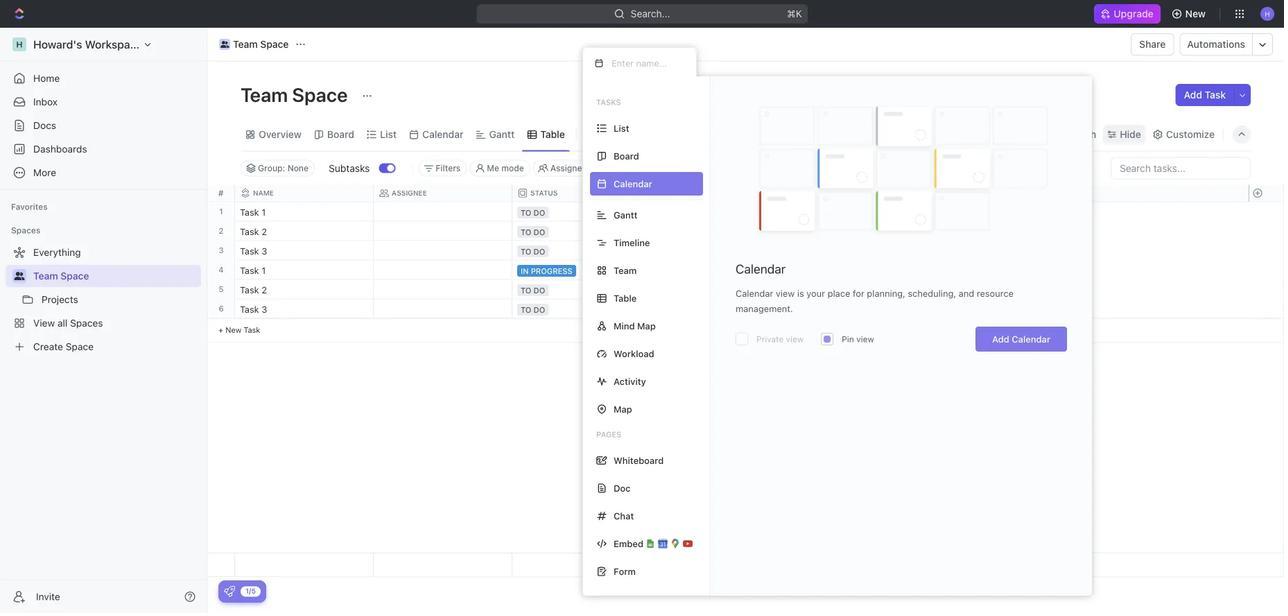 Task type: locate. For each thing, give the bounding box(es) containing it.
team right user group icon
[[233, 38, 258, 50]]

view for calendar
[[776, 288, 795, 299]]

5 to from the top
[[521, 305, 532, 314]]

press space to select this row. row containing 1
[[207, 202, 235, 222]]

cell
[[374, 202, 512, 221], [651, 202, 790, 221], [374, 222, 512, 240], [651, 222, 790, 240], [374, 241, 512, 260], [651, 241, 790, 260], [790, 241, 929, 260], [374, 260, 512, 279], [651, 260, 790, 279], [790, 260, 929, 279], [374, 280, 512, 299], [651, 280, 790, 299], [374, 299, 512, 318], [651, 299, 790, 318], [790, 553, 929, 576]]

planning,
[[867, 288, 906, 299]]

list link
[[377, 125, 397, 144]]

task 3 down "‎task 2" on the left top of page
[[240, 245, 267, 256]]

calendar
[[422, 129, 464, 140], [736, 261, 786, 276], [736, 288, 773, 299], [1012, 334, 1051, 344]]

2
[[262, 226, 267, 236], [219, 226, 224, 235], [262, 284, 267, 295]]

space right user group icon
[[260, 38, 289, 50]]

your
[[807, 288, 825, 299]]

set priority element for task 3
[[788, 300, 809, 321]]

‎task up "‎task 2" on the left top of page
[[240, 207, 259, 217]]

team right user group image
[[33, 270, 58, 282]]

‎task for ‎task 1
[[240, 207, 259, 217]]

overview
[[259, 129, 302, 140]]

gantt left "table" link
[[489, 129, 515, 140]]

show closed button
[[601, 160, 675, 176]]

assignees
[[550, 163, 591, 173]]

1 horizontal spatial gantt
[[614, 210, 638, 220]]

gantt up timeline
[[614, 210, 638, 220]]

automations
[[1188, 38, 1245, 50]]

press space to select this row. row
[[207, 202, 235, 222], [235, 202, 929, 224], [207, 222, 235, 241], [235, 222, 929, 243], [207, 241, 235, 260], [235, 241, 929, 260], [207, 260, 235, 280], [235, 260, 929, 280], [207, 280, 235, 299], [235, 280, 929, 301], [207, 299, 235, 319], [235, 299, 929, 321], [235, 553, 929, 577]]

board up subtasks
[[327, 129, 354, 140]]

subtasks button
[[323, 157, 379, 179]]

view button
[[582, 118, 627, 151]]

3
[[262, 245, 267, 256], [219, 246, 224, 255], [262, 304, 267, 314]]

customize
[[1166, 129, 1215, 140]]

in
[[521, 266, 529, 275]]

3 set priority element from the top
[[788, 281, 809, 301]]

task 3 for fifth the "to do" cell from the top of the row group containing ‎task 1
[[240, 304, 267, 314]]

task inside button
[[1205, 89, 1226, 101]]

do
[[534, 208, 545, 217], [534, 227, 545, 236], [534, 247, 545, 256], [534, 286, 545, 295], [534, 305, 545, 314]]

set priority element for ‎task 1
[[788, 203, 809, 224]]

table
[[540, 129, 565, 140], [614, 293, 637, 303]]

space
[[260, 38, 289, 50], [292, 83, 348, 106], [61, 270, 89, 282]]

team space link inside tree
[[33, 265, 198, 287]]

0 horizontal spatial hide
[[692, 163, 711, 173]]

hide button
[[687, 160, 716, 176]]

view left is on the top of the page
[[776, 288, 795, 299]]

home
[[33, 72, 60, 84]]

2 horizontal spatial space
[[292, 83, 348, 106]]

1 vertical spatial ‎task
[[240, 226, 259, 236]]

new
[[1186, 8, 1206, 19], [225, 326, 242, 335]]

is
[[797, 288, 804, 299]]

task for fifth the "to do" cell from the top of the row group containing ‎task 1
[[240, 304, 259, 314]]

1 horizontal spatial table
[[614, 293, 637, 303]]

press space to select this row. row containing 3
[[207, 241, 235, 260]]

‎task
[[240, 207, 259, 217], [240, 226, 259, 236]]

add
[[1184, 89, 1202, 101], [992, 334, 1010, 344]]

team space
[[233, 38, 289, 50], [241, 83, 352, 106], [33, 270, 89, 282]]

1 inside 1 2 3 4 5 6
[[219, 207, 223, 216]]

new button
[[1166, 3, 1214, 25]]

1 horizontal spatial add
[[1184, 89, 1202, 101]]

table up assignees button
[[540, 129, 565, 140]]

1 vertical spatial task 3
[[240, 304, 267, 314]]

tasks
[[596, 98, 621, 107]]

do for 3rd the "to do" cell from the top
[[534, 247, 545, 256]]

team space right user group icon
[[233, 38, 289, 50]]

and
[[959, 288, 974, 299]]

0 horizontal spatial table
[[540, 129, 565, 140]]

press space to select this row. row containing 2
[[207, 222, 235, 241]]

user group image
[[220, 41, 229, 48]]

task for in progress cell
[[240, 265, 259, 275]]

4 do from the top
[[534, 286, 545, 295]]

task 1
[[240, 265, 266, 275]]

set priority element
[[788, 203, 809, 224], [788, 222, 809, 243], [788, 281, 809, 301], [788, 300, 809, 321]]

space up board link
[[292, 83, 348, 106]]

0 vertical spatial ‎task
[[240, 207, 259, 217]]

0 vertical spatial new
[[1186, 8, 1206, 19]]

for
[[853, 288, 865, 299]]

0 vertical spatial team space link
[[216, 36, 292, 53]]

3 to do cell from the top
[[512, 241, 651, 260]]

search
[[1065, 129, 1097, 140]]

4 set priority element from the top
[[788, 300, 809, 321]]

3 to do from the top
[[521, 247, 545, 256]]

2 down task 1
[[262, 284, 267, 295]]

‎task down ‎task 1
[[240, 226, 259, 236]]

add inside button
[[1184, 89, 1202, 101]]

favorites button
[[6, 198, 53, 215]]

0 vertical spatial task 3
[[240, 245, 267, 256]]

0 horizontal spatial new
[[225, 326, 242, 335]]

3 inside 1 2 3 4 5 6
[[219, 246, 224, 255]]

set priority image for task 2
[[788, 281, 809, 301]]

to do for fifth the "to do" cell from the top of the row group containing ‎task 1
[[521, 305, 545, 314]]

2 to do from the top
[[521, 227, 545, 236]]

task for 3rd the "to do" cell from the top
[[240, 245, 259, 256]]

0 horizontal spatial add
[[992, 334, 1010, 344]]

onboarding checklist button image
[[224, 586, 235, 597]]

add down resource
[[992, 334, 1010, 344]]

map down activity
[[614, 404, 632, 414]]

to do cell
[[512, 202, 651, 221], [512, 222, 651, 240], [512, 241, 651, 260], [512, 280, 651, 299], [512, 299, 651, 318]]

hide right search
[[1120, 129, 1141, 140]]

1 set priority element from the top
[[788, 203, 809, 224]]

1 vertical spatial add
[[992, 334, 1010, 344]]

1 vertical spatial board
[[614, 151, 639, 161]]

0 vertical spatial team space
[[233, 38, 289, 50]]

to do for 5th the "to do" cell from the bottom of the row group containing ‎task 1
[[521, 208, 545, 217]]

space right user group image
[[61, 270, 89, 282]]

show closed
[[618, 163, 669, 173]]

1 vertical spatial hide
[[692, 163, 711, 173]]

view
[[776, 288, 795, 299], [786, 334, 804, 344], [857, 334, 874, 344]]

new up automations
[[1186, 8, 1206, 19]]

new inside new button
[[1186, 8, 1206, 19]]

new down task 2
[[225, 326, 242, 335]]

2 set priority element from the top
[[788, 222, 809, 243]]

‎task for ‎task 2
[[240, 226, 259, 236]]

5 to do from the top
[[521, 305, 545, 314]]

task 3
[[240, 245, 267, 256], [240, 304, 267, 314]]

management.
[[736, 303, 793, 314]]

3 up '4'
[[219, 246, 224, 255]]

set priority image
[[788, 203, 809, 224], [788, 222, 809, 243], [788, 281, 809, 301]]

hide
[[1120, 129, 1141, 140], [692, 163, 711, 173]]

1 horizontal spatial space
[[260, 38, 289, 50]]

0 vertical spatial board
[[327, 129, 354, 140]]

2 vertical spatial space
[[61, 270, 89, 282]]

map
[[637, 321, 656, 331], [614, 404, 632, 414]]

hide button
[[1103, 125, 1145, 144]]

set priority image for ‎task 1
[[788, 203, 809, 224]]

add up customize
[[1184, 89, 1202, 101]]

2 inside 1 2 3 4 5 6
[[219, 226, 224, 235]]

1 vertical spatial new
[[225, 326, 242, 335]]

1
[[262, 207, 266, 217], [219, 207, 223, 216], [262, 265, 266, 275]]

view button
[[582, 125, 627, 144]]

‎task 2
[[240, 226, 267, 236]]

dashboards link
[[6, 138, 201, 160]]

onboarding checklist button element
[[224, 586, 235, 597]]

1 up "‎task 2" on the left top of page
[[262, 207, 266, 217]]

0 horizontal spatial map
[[614, 404, 632, 414]]

1/5
[[245, 587, 256, 595]]

list down "tasks"
[[614, 123, 629, 133]]

5 to do cell from the top
[[512, 299, 651, 318]]

1 vertical spatial team space link
[[33, 265, 198, 287]]

team
[[233, 38, 258, 50], [241, 83, 288, 106], [614, 265, 637, 276], [33, 270, 58, 282]]

list
[[614, 123, 629, 133], [380, 129, 397, 140]]

3 down "‎task 2" on the left top of page
[[262, 245, 267, 256]]

to do for 3rd the "to do" cell from the top
[[521, 247, 545, 256]]

0 vertical spatial gantt
[[489, 129, 515, 140]]

1 vertical spatial map
[[614, 404, 632, 414]]

1 up task 2
[[262, 265, 266, 275]]

sidebar navigation
[[0, 28, 207, 613]]

0 vertical spatial add
[[1184, 89, 1202, 101]]

2 down ‎task 1
[[262, 226, 267, 236]]

0 vertical spatial map
[[637, 321, 656, 331]]

0 horizontal spatial space
[[61, 270, 89, 282]]

1 do from the top
[[534, 208, 545, 217]]

1 to do from the top
[[521, 208, 545, 217]]

1 ‎task from the top
[[240, 207, 259, 217]]

1 vertical spatial space
[[292, 83, 348, 106]]

view right "pin"
[[857, 334, 874, 344]]

3 down task 2
[[262, 304, 267, 314]]

#
[[218, 188, 224, 198]]

1 2 3 4 5 6
[[219, 207, 224, 313]]

press space to select this row. row containing task 2
[[235, 280, 929, 301]]

hide inside button
[[692, 163, 711, 173]]

map right mind
[[637, 321, 656, 331]]

0 horizontal spatial team space link
[[33, 265, 198, 287]]

table up mind
[[614, 293, 637, 303]]

hide right closed
[[692, 163, 711, 173]]

2 set priority image from the top
[[788, 222, 809, 243]]

2 vertical spatial team space
[[33, 270, 89, 282]]

mind
[[614, 321, 635, 331]]

set priority element for task 2
[[788, 281, 809, 301]]

1 vertical spatial gantt
[[614, 210, 638, 220]]

2 left "‎task 2" on the left top of page
[[219, 226, 224, 235]]

share button
[[1131, 33, 1174, 55]]

board up the show
[[614, 151, 639, 161]]

mind map
[[614, 321, 656, 331]]

task
[[1205, 89, 1226, 101], [240, 245, 259, 256], [240, 265, 259, 275], [240, 284, 259, 295], [240, 304, 259, 314], [244, 326, 260, 335]]

Search tasks... text field
[[1112, 158, 1250, 179]]

1 horizontal spatial new
[[1186, 8, 1206, 19]]

3 do from the top
[[534, 247, 545, 256]]

pages
[[596, 430, 622, 439]]

2 do from the top
[[534, 227, 545, 236]]

list right board link
[[380, 129, 397, 140]]

set priority image
[[788, 300, 809, 321]]

gantt
[[489, 129, 515, 140], [614, 210, 638, 220]]

board
[[327, 129, 354, 140], [614, 151, 639, 161]]

1 task 3 from the top
[[240, 245, 267, 256]]

view
[[600, 129, 623, 140]]

1 down #
[[219, 207, 223, 216]]

row group
[[207, 202, 235, 343], [235, 202, 929, 343], [1249, 202, 1284, 343], [1249, 553, 1284, 576]]

3 set priority image from the top
[[788, 281, 809, 301]]

row
[[235, 185, 929, 202]]

task 3 down task 2
[[240, 304, 267, 314]]

1 vertical spatial table
[[614, 293, 637, 303]]

grid
[[207, 185, 1284, 577]]

0 vertical spatial space
[[260, 38, 289, 50]]

1 horizontal spatial hide
[[1120, 129, 1141, 140]]

5 do from the top
[[534, 305, 545, 314]]

view inside calendar view is your place for planning, scheduling, and resource management.
[[776, 288, 795, 299]]

task 3 for 3rd the "to do" cell from the top
[[240, 245, 267, 256]]

automations button
[[1181, 34, 1252, 55]]

to do
[[521, 208, 545, 217], [521, 227, 545, 236], [521, 247, 545, 256], [521, 286, 545, 295], [521, 305, 545, 314]]

2 ‎task from the top
[[240, 226, 259, 236]]

0 vertical spatial hide
[[1120, 129, 1141, 140]]

1 vertical spatial team space
[[241, 83, 352, 106]]

1 for ‎task 1
[[262, 207, 266, 217]]

scheduling,
[[908, 288, 956, 299]]

2 task 3 from the top
[[240, 304, 267, 314]]

2 for task
[[262, 284, 267, 295]]

team space right user group image
[[33, 270, 89, 282]]

0 vertical spatial table
[[540, 129, 565, 140]]

4 to do from the top
[[521, 286, 545, 295]]

new for new
[[1186, 8, 1206, 19]]

to
[[521, 208, 532, 217], [521, 227, 532, 236], [521, 247, 532, 256], [521, 286, 532, 295], [521, 305, 532, 314]]

team space up overview
[[241, 83, 352, 106]]

1 set priority image from the top
[[788, 203, 809, 224]]

team space link
[[216, 36, 292, 53], [33, 265, 198, 287]]

hide inside dropdown button
[[1120, 129, 1141, 140]]



Task type: describe. For each thing, give the bounding box(es) containing it.
grid containing ‎task 1
[[207, 185, 1284, 577]]

4 to do cell from the top
[[512, 280, 651, 299]]

4
[[219, 265, 224, 274]]

inbox
[[33, 96, 58, 107]]

inbox link
[[6, 91, 201, 113]]

2 to from the top
[[521, 227, 532, 236]]

1 horizontal spatial list
[[614, 123, 629, 133]]

search button
[[1046, 125, 1101, 144]]

resource
[[977, 288, 1014, 299]]

dashboards
[[33, 143, 87, 155]]

new task
[[225, 326, 260, 335]]

2 for 1
[[219, 226, 224, 235]]

press space to select this row. row containing ‎task 2
[[235, 222, 929, 243]]

upgrade
[[1114, 8, 1154, 19]]

upgrade link
[[1095, 4, 1161, 24]]

share
[[1139, 38, 1166, 50]]

board link
[[324, 125, 354, 144]]

team up overview link
[[241, 83, 288, 106]]

2 for ‎task
[[262, 226, 267, 236]]

user group image
[[14, 272, 25, 280]]

3 to from the top
[[521, 247, 532, 256]]

add task button
[[1176, 84, 1234, 106]]

task for fourth the "to do" cell from the top
[[240, 284, 259, 295]]

embed
[[614, 538, 644, 549]]

3 for 3rd the "to do" cell from the top
[[262, 245, 267, 256]]

team down timeline
[[614, 265, 637, 276]]

add task
[[1184, 89, 1226, 101]]

overview link
[[256, 125, 302, 144]]

to do for fourth the "to do" cell from the bottom of the row group containing ‎task 1
[[521, 227, 545, 236]]

pin view
[[842, 334, 874, 344]]

calendar link
[[420, 125, 464, 144]]

do for fourth the "to do" cell from the top
[[534, 286, 545, 295]]

‎task 1
[[240, 207, 266, 217]]

workload
[[614, 348, 654, 359]]

press space to select this row. row containing task 1
[[235, 260, 929, 280]]

in progress cell
[[512, 260, 651, 279]]

invite
[[36, 591, 60, 602]]

0 horizontal spatial gantt
[[489, 129, 515, 140]]

subtasks
[[329, 162, 370, 174]]

doc
[[614, 483, 631, 493]]

private
[[757, 334, 784, 344]]

assignees button
[[533, 160, 598, 176]]

in progress
[[521, 266, 573, 275]]

do for fifth the "to do" cell from the top of the row group containing ‎task 1
[[534, 305, 545, 314]]

5
[[219, 285, 224, 294]]

docs
[[33, 120, 56, 131]]

form
[[614, 566, 636, 577]]

add for add task
[[1184, 89, 1202, 101]]

view for private view
[[857, 334, 874, 344]]

view right private
[[786, 334, 804, 344]]

4 to from the top
[[521, 286, 532, 295]]

chat
[[614, 511, 634, 521]]

customize button
[[1148, 125, 1219, 144]]

1 to do cell from the top
[[512, 202, 651, 221]]

1 horizontal spatial board
[[614, 151, 639, 161]]

add calendar
[[992, 334, 1051, 344]]

press space to select this row. row containing 5
[[207, 280, 235, 299]]

table link
[[538, 125, 565, 144]]

gantt link
[[486, 125, 515, 144]]

add for add calendar
[[992, 334, 1010, 344]]

Enter name... field
[[610, 57, 685, 69]]

closed
[[642, 163, 669, 173]]

set priority image for ‎task 2
[[788, 222, 809, 243]]

row group containing 1 2 3 4 5 6
[[207, 202, 235, 343]]

1 to from the top
[[521, 208, 532, 217]]

1 horizontal spatial team space link
[[216, 36, 292, 53]]

pin
[[842, 334, 854, 344]]

team space inside tree
[[33, 270, 89, 282]]

team space tree
[[6, 241, 201, 358]]

timeline
[[614, 238, 650, 248]]

6
[[219, 304, 224, 313]]

private view
[[757, 334, 804, 344]]

team inside team space tree
[[33, 270, 58, 282]]

0 horizontal spatial list
[[380, 129, 397, 140]]

2 to do cell from the top
[[512, 222, 651, 240]]

task 2
[[240, 284, 267, 295]]

calendar view is your place for planning, scheduling, and resource management.
[[736, 288, 1014, 314]]

to do for fourth the "to do" cell from the top
[[521, 286, 545, 295]]

calendar inside calendar view is your place for planning, scheduling, and resource management.
[[736, 288, 773, 299]]

set priority element for ‎task 2
[[788, 222, 809, 243]]

3 for fifth the "to do" cell from the top of the row group containing ‎task 1
[[262, 304, 267, 314]]

spaces
[[11, 225, 40, 235]]

search...
[[631, 8, 670, 19]]

place
[[828, 288, 850, 299]]

show
[[618, 163, 640, 173]]

space inside tree
[[61, 270, 89, 282]]

activity
[[614, 376, 646, 387]]

0 horizontal spatial board
[[327, 129, 354, 140]]

1 for task 1
[[262, 265, 266, 275]]

docs link
[[6, 114, 201, 137]]

home link
[[6, 67, 201, 89]]

press space to select this row. row containing ‎task 1
[[235, 202, 929, 224]]

whiteboard
[[614, 455, 664, 466]]

1 horizontal spatial map
[[637, 321, 656, 331]]

press space to select this row. row containing 4
[[207, 260, 235, 280]]

row group containing ‎task 1
[[235, 202, 929, 343]]

do for 5th the "to do" cell from the bottom of the row group containing ‎task 1
[[534, 208, 545, 217]]

favorites
[[11, 202, 48, 212]]

⌘k
[[787, 8, 802, 19]]

press space to select this row. row containing 6
[[207, 299, 235, 319]]

progress
[[531, 266, 573, 275]]

do for fourth the "to do" cell from the bottom of the row group containing ‎task 1
[[534, 227, 545, 236]]

new for new task
[[225, 326, 242, 335]]



Task type: vqa. For each thing, say whether or not it's contained in the screenshot.
tree
no



